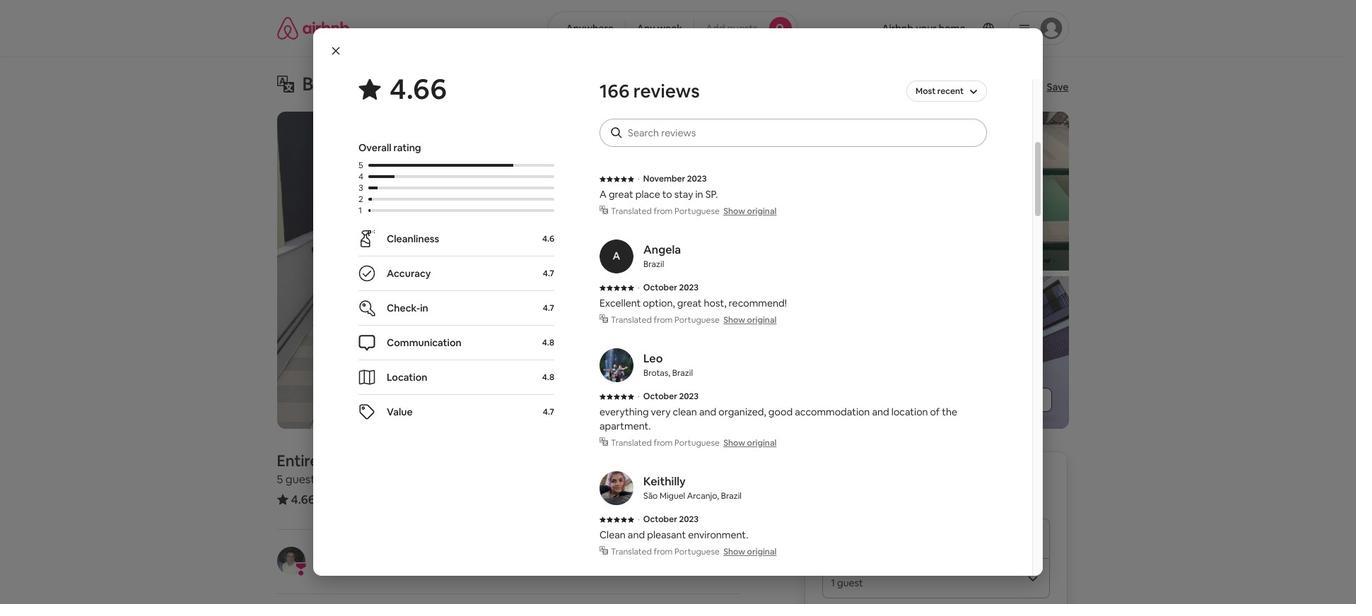 Task type: vqa. For each thing, say whether or not it's contained in the screenshot.
night inside the the 'Littlerock, California 54 miles away Nov 1 – 6 $95 night'
no



Task type: describe. For each thing, give the bounding box(es) containing it.
any
[[637, 22, 656, 35]]

1 original from the top
[[747, 206, 777, 217]]

translated from portuguese
[[611, 97, 720, 108]]

leo
[[644, 352, 663, 366]]

communication
[[778, 79, 849, 92]]

years
[[383, 564, 408, 577]]

2 translated from the top
[[611, 206, 652, 217]]

1 from from the top
[[654, 97, 673, 108]]

to
[[663, 188, 672, 201]]

4.8 for location
[[542, 372, 555, 383]]

angela image
[[600, 240, 634, 274]]

translated for leo
[[611, 438, 652, 449]]

piscina raiada. image
[[277, 112, 673, 429]]

original for keithilly
[[747, 547, 777, 558]]

arcanjo,
[[687, 491, 719, 502]]

stay
[[675, 188, 694, 201]]

easy
[[755, 79, 776, 92]]

entire loft in bom retiro, brazil 5 guests
[[277, 451, 491, 487]]

host profile picture image
[[277, 547, 305, 576]]

entire
[[277, 451, 319, 471]]

0 vertical spatial in
[[696, 188, 704, 201]]

show for angela
[[724, 315, 746, 326]]

overall rating
[[359, 141, 421, 154]]

angela
[[644, 243, 681, 257]]

october for leo
[[644, 391, 678, 402]]

stadium.
[[638, 72, 714, 96]]

show inside button
[[968, 394, 993, 407]]

excellent option, great host, recommend!
[[600, 297, 787, 310]]

value
[[387, 406, 413, 419]]

1 vertical spatial 4.66
[[291, 492, 315, 508]]

place
[[636, 188, 660, 201]]

166 reviews
[[600, 79, 700, 103]]

all
[[996, 394, 1006, 407]]

· up place
[[638, 173, 640, 185]]

a
[[600, 188, 607, 201]]

photos
[[1008, 394, 1041, 407]]

4.66 inside dialog
[[390, 71, 447, 108]]

location
[[892, 406, 928, 419]]

leo brotas, brazil
[[644, 352, 693, 379]]

166
[[600, 79, 630, 103]]

excellent
[[600, 297, 641, 310]]

reviews
[[634, 79, 700, 103]]

recommend!
[[729, 297, 787, 310]]

environment.
[[688, 529, 749, 542]]

2 vertical spatial great
[[677, 297, 702, 310]]

add guests button
[[694, 11, 798, 45]]

5 inside 4.66 dialog
[[359, 160, 363, 171]]

any week button
[[625, 11, 695, 45]]

0 horizontal spatial bom
[[302, 72, 342, 96]]

piscina. image
[[679, 112, 871, 271]]

0 horizontal spatial and
[[628, 529, 645, 542]]

sp.
[[706, 188, 718, 201]]

communication
[[387, 337, 462, 349]]

brazil inside leo brotas, brazil
[[673, 368, 693, 379]]

1 translated from the top
[[611, 97, 652, 108]]

4.7 for check-in
[[543, 303, 555, 314]]

save
[[1047, 81, 1069, 93]]

brazil inside keithilly são miguel arcanjo, brazil
[[721, 491, 742, 502]]

october for angela
[[644, 282, 678, 294]]

· for angela
[[638, 282, 640, 294]]

keithilly
[[644, 475, 686, 489]]

from for angela
[[654, 315, 673, 326]]

share
[[990, 81, 1016, 93]]

accuracy
[[387, 267, 431, 280]]

superhost
[[322, 564, 369, 577]]

3
[[359, 182, 363, 194]]

apartment.
[[600, 420, 651, 433]]

add
[[706, 22, 725, 35]]

guests inside entire loft in bom retiro, brazil 5 guests
[[286, 472, 321, 487]]

4
[[359, 171, 364, 182]]

superhost · 2 years hosting
[[322, 564, 444, 577]]

angela brazil
[[644, 243, 681, 270]]

clean for very
[[673, 406, 697, 419]]

rating
[[394, 141, 421, 154]]

são
[[644, 491, 658, 502]]

translated from portuguese show original for angela
[[611, 315, 777, 326]]

check-in
[[387, 302, 428, 315]]

· left years
[[371, 564, 374, 577]]

in inside entire loft in bom retiro, brazil 5 guests
[[351, 451, 363, 471]]

4.7 for value
[[543, 407, 555, 418]]

most recent
[[916, 86, 964, 97]]

clean
[[600, 529, 626, 542]]

add guests
[[706, 22, 758, 35]]

pleasant
[[647, 529, 686, 542]]

· november 2023
[[638, 173, 707, 185]]

2 portuguese from the top
[[675, 206, 720, 217]]

automatically translated title: bom retiro, expo center norte, allianz stadium. image
[[277, 76, 294, 93]]

4.66 dialog
[[313, 22, 1043, 576]]

2023 up stay
[[687, 173, 707, 185]]

2 from from the top
[[654, 206, 673, 217]]

organized, for easy
[[705, 79, 753, 92]]

expo
[[406, 72, 450, 96]]

stay,
[[626, 79, 647, 92]]

2023 for leo
[[679, 391, 699, 402]]

show original button for leo
[[724, 438, 777, 449]]

host,
[[704, 297, 727, 310]]

portuguese for keithilly
[[675, 547, 720, 558]]

from for keithilly
[[654, 547, 673, 558]]

recent
[[938, 86, 964, 97]]

hosting
[[410, 564, 444, 577]]

place,
[[676, 79, 703, 92]]

original for angela
[[747, 315, 777, 326]]

1 show original button from the top
[[724, 206, 777, 217]]

· october 2023 for angela
[[638, 282, 699, 294]]

show all photos
[[968, 394, 1041, 407]]

bom retiro, expo center norte, allianz stadium.
[[302, 72, 714, 96]]

angela image
[[600, 240, 634, 274]]



Task type: locate. For each thing, give the bounding box(es) containing it.
3 · october 2023 from the top
[[638, 514, 699, 526]]

3 original from the top
[[747, 438, 777, 449]]

5 translated from the top
[[611, 547, 652, 558]]

3 translated from the top
[[611, 315, 652, 326]]

· up excellent
[[638, 282, 640, 294]]

with
[[851, 79, 871, 92]]

· october 2023 up option,
[[638, 282, 699, 294]]

lucas
[[644, 134, 674, 149]]

october for keithilly
[[644, 514, 678, 526]]

1 vertical spatial october
[[644, 391, 678, 402]]

portuguese for leo
[[675, 438, 720, 449]]

bom inside entire loft in bom retiro, brazil 5 guests
[[366, 451, 399, 471]]

brazil inside entire loft in bom retiro, brazil 5 guests
[[452, 451, 491, 471]]

bom retiro, expo center norte, allianz stadium. image 5 image
[[877, 276, 1069, 429]]

0 vertical spatial retiro,
[[346, 72, 402, 96]]

portuguese
[[675, 97, 720, 108], [675, 206, 720, 217], [675, 315, 720, 326], [675, 438, 720, 449], [675, 547, 720, 558]]

1 vertical spatial · october 2023
[[638, 391, 699, 402]]

translated from portuguese show original up keithilly são miguel arcanjo, brazil
[[611, 438, 777, 449]]

translated from portuguese show original down excellent option, great host, recommend!
[[611, 315, 777, 326]]

november
[[644, 173, 686, 185]]

1 4.8 from the top
[[542, 337, 555, 349]]

organized, inside everything very clean and organized, good accommodation and location of the apartment.
[[719, 406, 767, 419]]

clean inside everything very clean and organized, good accommodation and location of the apartment.
[[673, 406, 697, 419]]

clean and pleasant environment.
[[600, 529, 749, 542]]

2 horizontal spatial in
[[696, 188, 704, 201]]

4.66 down 'entire'
[[291, 492, 315, 508]]

4.7
[[543, 268, 555, 279], [543, 303, 555, 314], [543, 407, 555, 418]]

3 from from the top
[[654, 315, 673, 326]]

5 inside entire loft in bom retiro, brazil 5 guests
[[277, 472, 283, 487]]

week
[[658, 22, 683, 35]]

from down stadium.
[[654, 97, 673, 108]]

keithilly são miguel arcanjo, brazil
[[644, 475, 742, 502]]

original
[[747, 206, 777, 217], [747, 315, 777, 326], [747, 438, 777, 449], [747, 547, 777, 558]]

2023 for angela
[[679, 282, 699, 294]]

anywhere
[[566, 22, 614, 35]]

0 vertical spatial 4.8
[[542, 337, 555, 349]]

1 vertical spatial guests
[[286, 472, 321, 487]]

1 horizontal spatial 5
[[359, 160, 363, 171]]

1
[[359, 205, 362, 216]]

profile element
[[815, 0, 1069, 57]]

the
[[942, 406, 958, 419]]

retiro, down value
[[402, 451, 449, 471]]

4 show original button from the top
[[724, 547, 777, 558]]

translated from portuguese show original for leo
[[611, 438, 777, 449]]

2 down 4
[[359, 194, 363, 205]]

1 vertical spatial retiro,
[[402, 451, 449, 471]]

translated down apartment.
[[611, 438, 652, 449]]

organized, for good
[[719, 406, 767, 419]]

3 october from the top
[[644, 514, 678, 526]]

· october 2023 up very
[[638, 391, 699, 402]]

1 vertical spatial 4.7
[[543, 303, 555, 314]]

from down "to"
[[654, 206, 673, 217]]

translated
[[611, 97, 652, 108], [611, 206, 652, 217], [611, 315, 652, 326], [611, 438, 652, 449], [611, 547, 652, 558]]

great stay, clean place, organized, easy communication with andré.
[[600, 79, 903, 92]]

sofá bi cama, acomoda duas pessoas. image
[[679, 276, 871, 429]]

and left the location
[[872, 406, 890, 419]]

2 translated from portuguese show original from the top
[[611, 315, 777, 326]]

leo image
[[600, 349, 634, 383], [600, 349, 634, 383]]

translated for angela
[[611, 315, 652, 326]]

4 translated from portuguese show original from the top
[[611, 547, 777, 558]]

2 inside 4.66 dialog
[[359, 194, 363, 205]]

organized, left good at the right
[[719, 406, 767, 419]]

good
[[769, 406, 793, 419]]

clean right very
[[673, 406, 697, 419]]

very
[[651, 406, 671, 419]]

2023 down leo brotas, brazil
[[679, 391, 699, 402]]

clean
[[649, 79, 673, 92], [673, 406, 697, 419]]

brotas,
[[644, 368, 671, 379]]

october up pleasant
[[644, 514, 678, 526]]

portuguese down environment.
[[675, 547, 720, 558]]

portuguese down stay
[[675, 206, 720, 217]]

· october 2023 up pleasant
[[638, 514, 699, 526]]

4 translated from the top
[[611, 438, 652, 449]]

organized,
[[705, 79, 753, 92], [719, 406, 767, 419]]

4 original from the top
[[747, 547, 777, 558]]

2
[[359, 194, 363, 205], [376, 564, 381, 577]]

clean up translated from portuguese
[[649, 79, 673, 92]]

bom right automatically translated title: bom retiro, expo center norte, allianz stadium. 'icon'
[[302, 72, 342, 96]]

translated from portuguese show original down clean and pleasant environment. at the bottom of page
[[611, 547, 777, 558]]

1 horizontal spatial 4.66
[[390, 71, 447, 108]]

allianz
[[577, 72, 634, 96]]

translated from portuguese show original down stay
[[611, 206, 777, 217]]

translated from portuguese show original
[[611, 206, 777, 217], [611, 315, 777, 326], [611, 438, 777, 449], [611, 547, 777, 558]]

4.8
[[542, 337, 555, 349], [542, 372, 555, 383]]

brazil
[[644, 259, 664, 270], [673, 368, 693, 379], [452, 451, 491, 471], [721, 491, 742, 502]]

·
[[638, 173, 640, 185], [638, 282, 640, 294], [638, 391, 640, 402], [638, 514, 640, 526], [371, 564, 374, 577]]

1 october from the top
[[644, 282, 678, 294]]

0 vertical spatial organized,
[[705, 79, 753, 92]]

bom right loft
[[366, 451, 399, 471]]

guests
[[727, 22, 758, 35], [286, 472, 321, 487]]

· up clean and pleasant environment. at the bottom of page
[[638, 514, 640, 526]]

1 horizontal spatial 2
[[376, 564, 381, 577]]

1 horizontal spatial in
[[420, 302, 428, 315]]

0 horizontal spatial in
[[351, 451, 363, 471]]

5 portuguese from the top
[[675, 547, 720, 558]]

0 horizontal spatial 2
[[359, 194, 363, 205]]

0 vertical spatial great
[[600, 79, 624, 92]]

0 vertical spatial bom
[[302, 72, 342, 96]]

brazil inside angela brazil
[[644, 259, 664, 270]]

3 4.7 from the top
[[543, 407, 555, 418]]

from down pleasant
[[654, 547, 673, 558]]

1 vertical spatial 5
[[277, 472, 283, 487]]

keithilly image
[[600, 472, 634, 506], [600, 472, 634, 506]]

translated for keithilly
[[611, 547, 652, 558]]

3 portuguese from the top
[[675, 315, 720, 326]]

1 translated from portuguese show original from the top
[[611, 206, 777, 217]]

guests right add
[[727, 22, 758, 35]]

original for leo
[[747, 438, 777, 449]]

and right very
[[700, 406, 717, 419]]

lucas image
[[600, 131, 634, 165], [600, 131, 634, 165]]

portuguese down excellent option, great host, recommend!
[[675, 315, 720, 326]]

0 horizontal spatial 4.66
[[291, 492, 315, 508]]

3 show original button from the top
[[724, 438, 777, 449]]

1 vertical spatial bom
[[366, 451, 399, 471]]

show original button for angela
[[724, 315, 777, 326]]

great
[[600, 79, 624, 92], [609, 188, 634, 201], [677, 297, 702, 310]]

everything very clean and organized, good accommodation and location of the apartment.
[[600, 406, 958, 433]]

portuguese down place,
[[675, 97, 720, 108]]

and right clean at the left of the page
[[628, 529, 645, 542]]

1 horizontal spatial bom
[[366, 451, 399, 471]]

option,
[[643, 297, 675, 310]]

accommodation
[[795, 406, 870, 419]]

portuguese for angela
[[675, 315, 720, 326]]

any week
[[637, 22, 683, 35]]

1 · october 2023 from the top
[[638, 282, 699, 294]]

from for leo
[[654, 438, 673, 449]]

translated down excellent
[[611, 315, 652, 326]]

· october 2023 for leo
[[638, 391, 699, 402]]

great left host,
[[677, 297, 702, 310]]

show original button for keithilly
[[724, 547, 777, 558]]

great left stay,
[[600, 79, 624, 92]]

from down option,
[[654, 315, 673, 326]]

in left sp.
[[696, 188, 704, 201]]

· october 2023 for keithilly
[[638, 514, 699, 526]]

retiro, left 'expo'
[[346, 72, 402, 96]]

· october 2023
[[638, 282, 699, 294], [638, 391, 699, 402], [638, 514, 699, 526]]

check-
[[387, 302, 420, 315]]

2 horizontal spatial and
[[872, 406, 890, 419]]

2 vertical spatial october
[[644, 514, 678, 526]]

retiro,
[[346, 72, 402, 96], [402, 451, 449, 471]]

guests down 'entire'
[[286, 472, 321, 487]]

2 vertical spatial · october 2023
[[638, 514, 699, 526]]

0 vertical spatial 4.7
[[543, 268, 555, 279]]

4 portuguese from the top
[[675, 438, 720, 449]]

1 4.7 from the top
[[543, 268, 555, 279]]

2 left years
[[376, 564, 381, 577]]

1 vertical spatial clean
[[673, 406, 697, 419]]

translated down clean at the left of the page
[[611, 547, 652, 558]]

4.66 up rating
[[390, 71, 447, 108]]

translated down place
[[611, 206, 652, 217]]

2023 for keithilly
[[679, 514, 699, 526]]

overall
[[359, 141, 392, 154]]

1 vertical spatial in
[[420, 302, 428, 315]]

show for leo
[[724, 438, 746, 449]]

cleanliness
[[387, 233, 439, 245]]

· for keithilly
[[638, 514, 640, 526]]

· up everything
[[638, 391, 640, 402]]

1 vertical spatial 2
[[376, 564, 381, 577]]

1 vertical spatial organized,
[[719, 406, 767, 419]]

none search field containing anywhere
[[548, 11, 798, 45]]

october up option,
[[644, 282, 678, 294]]

most recent button
[[907, 79, 987, 103]]

1 vertical spatial great
[[609, 188, 634, 201]]

4.7 for accuracy
[[543, 268, 555, 279]]

october up very
[[644, 391, 678, 402]]

show for keithilly
[[724, 547, 746, 558]]

in right loft
[[351, 451, 363, 471]]

2 october from the top
[[644, 391, 678, 402]]

2 · october 2023 from the top
[[638, 391, 699, 402]]

0 vertical spatial 5
[[359, 160, 363, 171]]

retiro, inside entire loft in bom retiro, brazil 5 guests
[[402, 451, 449, 471]]

great right 'a'
[[609, 188, 634, 201]]

save button
[[1025, 75, 1075, 99]]

of
[[931, 406, 940, 419]]

4.8 for communication
[[542, 337, 555, 349]]

2 4.7 from the top
[[543, 303, 555, 314]]

everything
[[600, 406, 649, 419]]

in
[[696, 188, 704, 201], [420, 302, 428, 315], [351, 451, 363, 471]]

2023 up excellent option, great host, recommend!
[[679, 282, 699, 294]]

anywhere button
[[548, 11, 626, 45]]

portuguese up keithilly são miguel arcanjo, brazil
[[675, 438, 720, 449]]

2023 up clean and pleasant environment. at the bottom of page
[[679, 514, 699, 526]]

organized, left easy
[[705, 79, 753, 92]]

· for leo
[[638, 391, 640, 402]]

location
[[387, 371, 428, 384]]

share button
[[967, 75, 1022, 99]]

4 from from the top
[[654, 438, 673, 449]]

5 down 'entire'
[[277, 472, 283, 487]]

miguel
[[660, 491, 686, 502]]

piscina deck molhado. image
[[877, 112, 1069, 271]]

norte,
[[518, 72, 573, 96]]

guests inside button
[[727, 22, 758, 35]]

0 horizontal spatial guests
[[286, 472, 321, 487]]

bom
[[302, 72, 342, 96], [366, 451, 399, 471]]

0 vertical spatial clean
[[649, 79, 673, 92]]

4.6
[[543, 233, 555, 245]]

0 vertical spatial guests
[[727, 22, 758, 35]]

loft
[[322, 451, 347, 471]]

0 vertical spatial 2
[[359, 194, 363, 205]]

5 from from the top
[[654, 547, 673, 558]]

0 vertical spatial october
[[644, 282, 678, 294]]

clean for stay,
[[649, 79, 673, 92]]

4.66
[[390, 71, 447, 108], [291, 492, 315, 508]]

from down very
[[654, 438, 673, 449]]

in up communication
[[420, 302, 428, 315]]

translated from portuguese show original for keithilly
[[611, 547, 777, 558]]

1 horizontal spatial guests
[[727, 22, 758, 35]]

5 up 3
[[359, 160, 363, 171]]

1 vertical spatial 4.8
[[542, 372, 555, 383]]

2 show original button from the top
[[724, 315, 777, 326]]

Search reviews, Press 'Enter' to search text field
[[628, 126, 973, 140]]

2 4.8 from the top
[[542, 372, 555, 383]]

show all photos button
[[940, 388, 1052, 412]]

0 horizontal spatial 5
[[277, 472, 283, 487]]

0 vertical spatial · october 2023
[[638, 282, 699, 294]]

3 translated from portuguese show original from the top
[[611, 438, 777, 449]]

1 horizontal spatial and
[[700, 406, 717, 419]]

2 vertical spatial 4.7
[[543, 407, 555, 418]]

most
[[916, 86, 936, 97]]

show
[[724, 206, 746, 217], [724, 315, 746, 326], [968, 394, 993, 407], [724, 438, 746, 449], [724, 547, 746, 558]]

1 portuguese from the top
[[675, 97, 720, 108]]

2 original from the top
[[747, 315, 777, 326]]

center
[[454, 72, 514, 96]]

translated down stay,
[[611, 97, 652, 108]]

0 vertical spatial 4.66
[[390, 71, 447, 108]]

and
[[700, 406, 717, 419], [872, 406, 890, 419], [628, 529, 645, 542]]

2 vertical spatial in
[[351, 451, 363, 471]]

a great place to stay in sp.
[[600, 188, 718, 201]]

andré.
[[873, 79, 903, 92]]

None search field
[[548, 11, 798, 45]]



